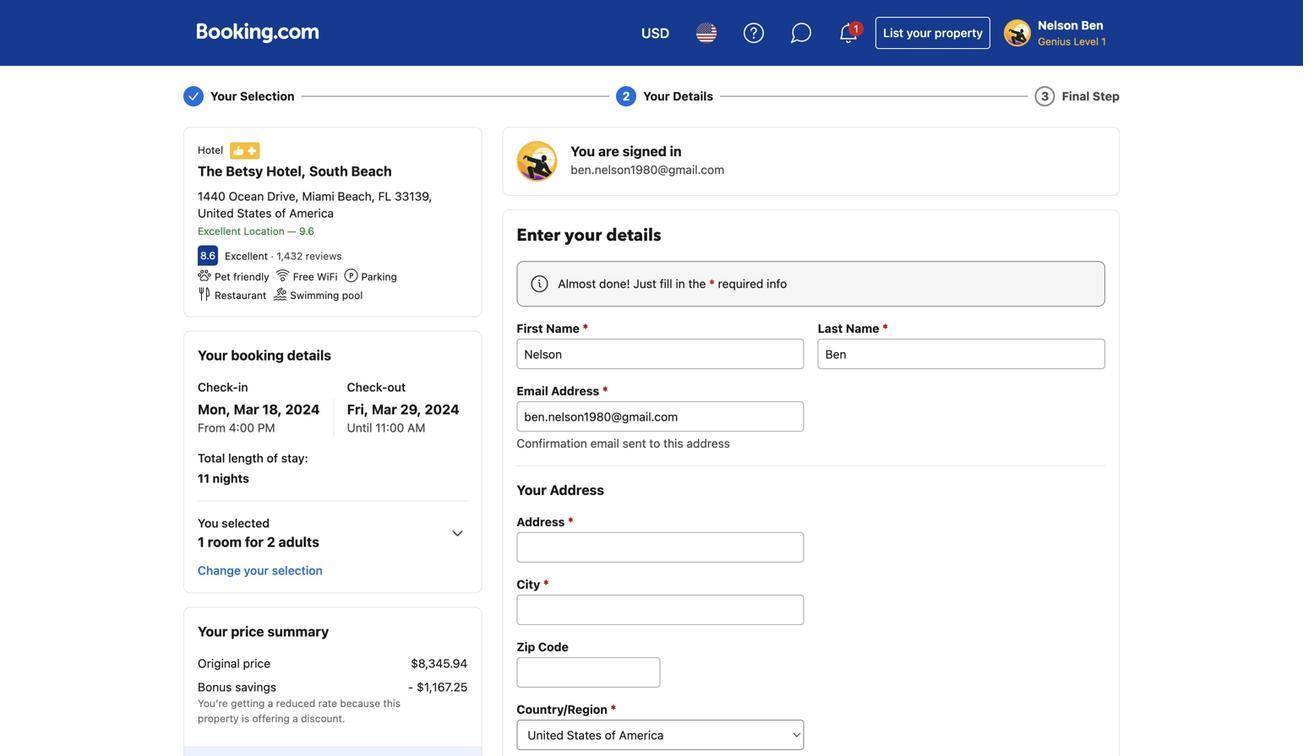 Task type: locate. For each thing, give the bounding box(es) containing it.
* right the the
[[709, 277, 715, 291]]

2 right for
[[267, 534, 275, 550]]

1 horizontal spatial check-
[[347, 380, 388, 394]]

29,
[[400, 401, 421, 417]]

2 2024 from the left
[[425, 401, 460, 417]]

1 vertical spatial address
[[550, 482, 604, 498]]

0 vertical spatial details
[[606, 224, 661, 247]]

until
[[347, 421, 372, 435]]

2 name from the left
[[846, 322, 880, 336]]

1,432
[[277, 250, 303, 262]]

0 horizontal spatial 1
[[198, 534, 204, 550]]

nights
[[213, 471, 249, 485]]

0 vertical spatial excellent
[[198, 225, 241, 237]]

property right list
[[935, 26, 983, 40]]

name right "first"
[[546, 322, 580, 336]]

price for original
[[243, 657, 270, 671]]

1 left list
[[854, 23, 859, 35]]

1 vertical spatial your
[[565, 224, 602, 247]]

name
[[546, 322, 580, 336], [846, 322, 880, 336]]

1 2024 from the left
[[285, 401, 320, 417]]

fl
[[378, 189, 392, 203]]

free
[[293, 271, 314, 283]]

1 horizontal spatial details
[[606, 224, 661, 247]]

2 horizontal spatial 1
[[1102, 35, 1106, 47]]

fri,
[[347, 401, 369, 417]]

3
[[1041, 89, 1049, 103]]

ben.nelson1980@gmail.com
[[571, 163, 725, 177]]

excellent · 1,432 reviews
[[225, 250, 342, 262]]

1 right level
[[1102, 35, 1106, 47]]

8.6
[[200, 250, 216, 261]]

change
[[198, 564, 241, 578]]

offering
[[252, 713, 290, 725]]

your down for
[[244, 564, 269, 578]]

booking.com online hotel reservations image
[[197, 23, 319, 43]]

address down your address
[[517, 515, 565, 529]]

1 vertical spatial a
[[293, 713, 298, 725]]

list
[[883, 26, 904, 40]]

address up address *
[[550, 482, 604, 498]]

1 vertical spatial excellent
[[225, 250, 268, 262]]

1 left room
[[198, 534, 204, 550]]

1 vertical spatial this
[[383, 698, 401, 709]]

confirmation email sent to this address
[[517, 437, 730, 451]]

email address *
[[517, 383, 608, 398]]

name right last
[[846, 322, 880, 336]]

your up original
[[198, 624, 228, 640]]

in
[[670, 143, 682, 159], [676, 277, 685, 291], [238, 380, 248, 394]]

1 vertical spatial price
[[243, 657, 270, 671]]

details right booking
[[287, 347, 331, 363]]

2 vertical spatial your
[[244, 564, 269, 578]]

your up address *
[[517, 482, 547, 498]]

your for your address
[[517, 482, 547, 498]]

1 vertical spatial 2
[[267, 534, 275, 550]]

2 vertical spatial 1
[[198, 534, 204, 550]]

name inside first name *
[[546, 322, 580, 336]]

check- inside check-out fri, mar 29, 2024 until 11:00 am
[[347, 380, 388, 394]]

check-
[[198, 380, 238, 394], [347, 380, 388, 394]]

0 vertical spatial your
[[907, 26, 932, 40]]

reduced
[[276, 698, 315, 709]]

* down your address
[[568, 514, 574, 529]]

33139,
[[395, 189, 432, 203]]

0 vertical spatial this
[[664, 437, 683, 451]]

address
[[551, 384, 600, 398], [550, 482, 604, 498], [517, 515, 565, 529]]

2 vertical spatial in
[[238, 380, 248, 394]]

done!
[[599, 277, 630, 291]]

this right because
[[383, 698, 401, 709]]

1 name from the left
[[546, 322, 580, 336]]

0 vertical spatial a
[[268, 698, 273, 709]]

your details
[[643, 89, 713, 103]]

parking
[[361, 271, 397, 283]]

0 horizontal spatial 2
[[267, 534, 275, 550]]

mon,
[[198, 401, 231, 417]]

a
[[268, 698, 273, 709], [293, 713, 298, 725]]

1 inside nelson ben genius level 1
[[1102, 35, 1106, 47]]

you left are
[[571, 143, 595, 159]]

mar
[[234, 401, 259, 417], [372, 401, 397, 417]]

1 horizontal spatial your
[[565, 224, 602, 247]]

your left details
[[643, 89, 670, 103]]

the betsy hotel, south beach
[[198, 163, 392, 179]]

your right list
[[907, 26, 932, 40]]

you inside you selected 1 room for  2 adults
[[198, 516, 219, 530]]

2 mar from the left
[[372, 401, 397, 417]]

check- up the mon,
[[198, 380, 238, 394]]

0 horizontal spatial mar
[[234, 401, 259, 417]]

0 horizontal spatial a
[[268, 698, 273, 709]]

check- up the fri,
[[347, 380, 388, 394]]

1 horizontal spatial a
[[293, 713, 298, 725]]

name for last name *
[[846, 322, 880, 336]]

1 vertical spatial property
[[198, 713, 239, 725]]

your left selection
[[210, 89, 237, 103]]

property
[[935, 26, 983, 40], [198, 713, 239, 725]]

1 vertical spatial of
[[267, 451, 278, 465]]

1 horizontal spatial mar
[[372, 401, 397, 417]]

in inside the check-in mon, mar 18, 2024 from 4:00 pm
[[238, 380, 248, 394]]

excellent down united
[[198, 225, 241, 237]]

almost done! just fill in the * required info
[[558, 277, 787, 291]]

excellent up pet friendly
[[225, 250, 268, 262]]

1 vertical spatial you
[[198, 516, 219, 530]]

* right city on the left bottom of the page
[[543, 577, 549, 592]]

1 horizontal spatial name
[[846, 322, 880, 336]]

nelson
[[1038, 18, 1078, 32]]

property inside bonus savings you're getting a reduced rate because this property is offering a discount. - $1,167.25
[[198, 713, 239, 725]]

2 inside you selected 1 room for  2 adults
[[267, 534, 275, 550]]

in down booking
[[238, 380, 248, 394]]

your inside 'link'
[[907, 26, 932, 40]]

last
[[818, 322, 843, 336]]

1 horizontal spatial you
[[571, 143, 595, 159]]

city
[[517, 578, 540, 592]]

Double-check for typos text field
[[517, 401, 804, 432]]

*
[[709, 277, 715, 291], [583, 321, 589, 336], [883, 321, 888, 336], [602, 383, 608, 398], [568, 514, 574, 529], [543, 577, 549, 592], [611, 702, 617, 717]]

you inside you are signed in ben.nelson1980@gmail.com
[[571, 143, 595, 159]]

details up just
[[606, 224, 661, 247]]

out
[[387, 380, 406, 394]]

0 horizontal spatial you
[[198, 516, 219, 530]]

18,
[[262, 401, 282, 417]]

total
[[198, 451, 225, 465]]

of left stay:
[[267, 451, 278, 465]]

0 vertical spatial property
[[935, 26, 983, 40]]

price for your
[[231, 624, 264, 640]]

required
[[718, 277, 764, 291]]

reviews
[[306, 250, 342, 262]]

country/region
[[517, 703, 608, 717]]

0 horizontal spatial 2024
[[285, 401, 320, 417]]

1 vertical spatial details
[[287, 347, 331, 363]]

in right fill
[[676, 277, 685, 291]]

details for your booking details
[[287, 347, 331, 363]]

price up original price
[[231, 624, 264, 640]]

you up room
[[198, 516, 219, 530]]

mar for 29,
[[372, 401, 397, 417]]

0 horizontal spatial name
[[546, 322, 580, 336]]

2 check- from the left
[[347, 380, 388, 394]]

signed
[[623, 143, 667, 159]]

2
[[623, 89, 630, 103], [267, 534, 275, 550]]

2024
[[285, 401, 320, 417], [425, 401, 460, 417]]

0 vertical spatial address
[[551, 384, 600, 398]]

ben
[[1081, 18, 1104, 32]]

price up savings
[[243, 657, 270, 671]]

1 check- from the left
[[198, 380, 238, 394]]

1 inside you selected 1 room for  2 adults
[[198, 534, 204, 550]]

0 vertical spatial in
[[670, 143, 682, 159]]

1 horizontal spatial 2
[[623, 89, 630, 103]]

None text field
[[517, 339, 804, 369], [818, 339, 1106, 369], [517, 532, 804, 563], [517, 595, 804, 625], [517, 339, 804, 369], [818, 339, 1106, 369], [517, 532, 804, 563], [517, 595, 804, 625]]

you're
[[198, 698, 228, 709]]

2024 right 29,
[[425, 401, 460, 417]]

mar up 4:00 pm
[[234, 401, 259, 417]]

11:00 am
[[375, 421, 426, 435]]

drive,
[[267, 189, 299, 203]]

* up email
[[602, 383, 608, 398]]

1 horizontal spatial 1
[[854, 23, 859, 35]]

0 horizontal spatial details
[[287, 347, 331, 363]]

a up offering
[[268, 698, 273, 709]]

0 vertical spatial 1
[[854, 23, 859, 35]]

of
[[275, 206, 286, 220], [267, 451, 278, 465]]

0 horizontal spatial your
[[244, 564, 269, 578]]

you are signed in ben.nelson1980@gmail.com
[[571, 143, 725, 177]]

this right to
[[664, 437, 683, 451]]

your left booking
[[198, 347, 228, 363]]

this
[[664, 437, 683, 451], [383, 698, 401, 709]]

4:00 pm
[[229, 421, 275, 435]]

check- inside the check-in mon, mar 18, 2024 from 4:00 pm
[[198, 380, 238, 394]]

1 vertical spatial 1
[[1102, 35, 1106, 47]]

2 left your details on the top
[[623, 89, 630, 103]]

excellent
[[198, 225, 241, 237], [225, 250, 268, 262]]

in right signed
[[670, 143, 682, 159]]

0 vertical spatial of
[[275, 206, 286, 220]]

2 vertical spatial address
[[517, 515, 565, 529]]

1 button
[[829, 13, 869, 53]]

0 vertical spatial price
[[231, 624, 264, 640]]

0 horizontal spatial check-
[[198, 380, 238, 394]]

1 horizontal spatial property
[[935, 26, 983, 40]]

address inside 'email address *'
[[551, 384, 600, 398]]

your right enter
[[565, 224, 602, 247]]

mar inside check-out fri, mar 29, 2024 until 11:00 am
[[372, 401, 397, 417]]

your for your details
[[643, 89, 670, 103]]

your for your booking details
[[198, 347, 228, 363]]

genius
[[1038, 35, 1071, 47]]

2024 inside check-out fri, mar 29, 2024 until 11:00 am
[[425, 401, 460, 417]]

address right email
[[551, 384, 600, 398]]

mar up "11:00 am"
[[372, 401, 397, 417]]

1440 ocean drive, miami beach, fl 33139, united states of america button
[[198, 188, 468, 222]]

1440 ocean drive, miami beach, fl 33139, united states of america excellent location — 9.6
[[198, 189, 432, 237]]

details for enter your details
[[606, 224, 661, 247]]

1440
[[198, 189, 225, 203]]

mar inside the check-in mon, mar 18, 2024 from 4:00 pm
[[234, 401, 259, 417]]

name inside "last name *"
[[846, 322, 880, 336]]

details
[[606, 224, 661, 247], [287, 347, 331, 363]]

property down you're
[[198, 713, 239, 725]]

first
[[517, 322, 543, 336]]

united
[[198, 206, 234, 220]]

0 vertical spatial you
[[571, 143, 595, 159]]

of down drive,
[[275, 206, 286, 220]]

* down almost
[[583, 321, 589, 336]]

2024 inside the check-in mon, mar 18, 2024 from 4:00 pm
[[285, 401, 320, 417]]

room
[[208, 534, 242, 550]]

0 horizontal spatial this
[[383, 698, 401, 709]]

property inside 'link'
[[935, 26, 983, 40]]

1 horizontal spatial 2024
[[425, 401, 460, 417]]

2 horizontal spatial your
[[907, 26, 932, 40]]

a down reduced
[[293, 713, 298, 725]]

0 horizontal spatial property
[[198, 713, 239, 725]]

1 mar from the left
[[234, 401, 259, 417]]

code
[[538, 640, 569, 654]]

2024 right 18,
[[285, 401, 320, 417]]

this inside bonus savings you're getting a reduced rate because this property is offering a discount. - $1,167.25
[[383, 698, 401, 709]]

to
[[649, 437, 660, 451]]



Task type: describe. For each thing, give the bounding box(es) containing it.
address for email
[[551, 384, 600, 398]]

of inside 1440 ocean drive, miami beach, fl 33139, united states of america excellent location — 9.6
[[275, 206, 286, 220]]

info
[[767, 277, 787, 291]]

in inside you are signed in ben.nelson1980@gmail.com
[[670, 143, 682, 159]]

america
[[289, 206, 334, 220]]

zip code
[[517, 640, 569, 654]]

address
[[687, 437, 730, 451]]

discount.
[[301, 713, 345, 725]]

of inside total length of stay: 11 nights
[[267, 451, 278, 465]]

bonus savings you're getting a reduced rate because this property is offering a discount. - $1,167.25
[[198, 680, 468, 725]]

swimming
[[290, 289, 339, 301]]

mar for 18,
[[234, 401, 259, 417]]

confirmation
[[517, 437, 587, 451]]

adults
[[279, 534, 319, 550]]

—
[[287, 225, 296, 237]]

your for enter
[[565, 224, 602, 247]]

final step
[[1062, 89, 1120, 103]]

bonus
[[198, 680, 232, 694]]

step
[[1093, 89, 1120, 103]]

1 inside button
[[854, 23, 859, 35]]

friendly
[[233, 271, 269, 283]]

beach,
[[338, 189, 375, 203]]

Zip Code text field
[[517, 658, 661, 688]]

your booking details
[[198, 347, 331, 363]]

betsy
[[226, 163, 263, 179]]

zip
[[517, 640, 535, 654]]

you for you are signed in
[[571, 143, 595, 159]]

2024 for mon, mar 18, 2024
[[285, 401, 320, 417]]

1 horizontal spatial this
[[664, 437, 683, 451]]

last name *
[[818, 321, 888, 336]]

·
[[271, 250, 274, 262]]

total length of stay: 11 nights
[[198, 451, 308, 485]]

hotel,
[[266, 163, 306, 179]]

because
[[340, 698, 380, 709]]

check- for mon,
[[198, 380, 238, 394]]

states
[[237, 206, 272, 220]]

final
[[1062, 89, 1090, 103]]

address inside address *
[[517, 515, 565, 529]]

change your selection
[[198, 564, 323, 578]]

stay:
[[281, 451, 308, 465]]

* down zip code text box
[[611, 702, 617, 717]]

from
[[198, 421, 226, 435]]

email
[[517, 384, 548, 398]]

original price
[[198, 657, 270, 671]]

fill
[[660, 277, 673, 291]]

* right last
[[883, 321, 888, 336]]

9.6
[[299, 225, 314, 237]]

rated excellent element
[[225, 250, 268, 262]]

nelson ben genius level 1
[[1038, 18, 1106, 47]]

enter your details
[[517, 224, 661, 247]]

check- for fri,
[[347, 380, 388, 394]]

almost
[[558, 277, 596, 291]]

are
[[598, 143, 619, 159]]

address for your
[[550, 482, 604, 498]]

ocean
[[229, 189, 264, 203]]

enter
[[517, 224, 560, 247]]

you for you selected
[[198, 516, 219, 530]]

getting
[[231, 698, 265, 709]]

$8,345.94
[[411, 657, 468, 671]]

your for change
[[244, 564, 269, 578]]

email
[[591, 437, 619, 451]]

your for your price summary
[[198, 624, 228, 640]]

free wifi
[[293, 271, 338, 283]]

your for list
[[907, 26, 932, 40]]

south
[[309, 163, 348, 179]]

length
[[228, 451, 264, 465]]

savings
[[235, 680, 276, 694]]

2024 for fri, mar 29, 2024
[[425, 401, 460, 417]]

beach
[[351, 163, 392, 179]]

1 vertical spatial in
[[676, 277, 685, 291]]

just
[[633, 277, 657, 291]]

address *
[[517, 514, 574, 529]]

pet
[[215, 271, 230, 283]]

check-out fri, mar 29, 2024 until 11:00 am
[[347, 380, 460, 435]]

pool
[[342, 289, 363, 301]]

miami
[[302, 189, 334, 203]]

change your selection link
[[191, 556, 329, 586]]

sent
[[623, 437, 646, 451]]

city *
[[517, 577, 549, 592]]

first name *
[[517, 321, 589, 336]]

selection
[[240, 89, 295, 103]]

excellent inside 1440 ocean drive, miami beach, fl 33139, united states of america excellent location — 9.6
[[198, 225, 241, 237]]

11
[[198, 471, 210, 485]]

details
[[673, 89, 713, 103]]

name for first name *
[[546, 322, 580, 336]]

you selected 1 room for  2 adults
[[198, 516, 319, 550]]

selection
[[272, 564, 323, 578]]

the
[[198, 163, 223, 179]]

your address
[[517, 482, 604, 498]]

your for your selection
[[210, 89, 237, 103]]

summary
[[267, 624, 329, 640]]

list your property link
[[876, 17, 991, 49]]

hotel
[[198, 144, 223, 156]]

0 vertical spatial 2
[[623, 89, 630, 103]]

scored 8.6 element
[[198, 245, 218, 266]]

pet friendly
[[215, 271, 269, 283]]

wifi
[[317, 271, 338, 283]]

country/region *
[[517, 702, 617, 717]]

swimming pool
[[290, 289, 363, 301]]

your price summary
[[198, 624, 329, 640]]

booking
[[231, 347, 284, 363]]

selected
[[222, 516, 270, 530]]

location
[[244, 225, 285, 237]]



Task type: vqa. For each thing, say whether or not it's contained in the screenshot.
the leftmost And
no



